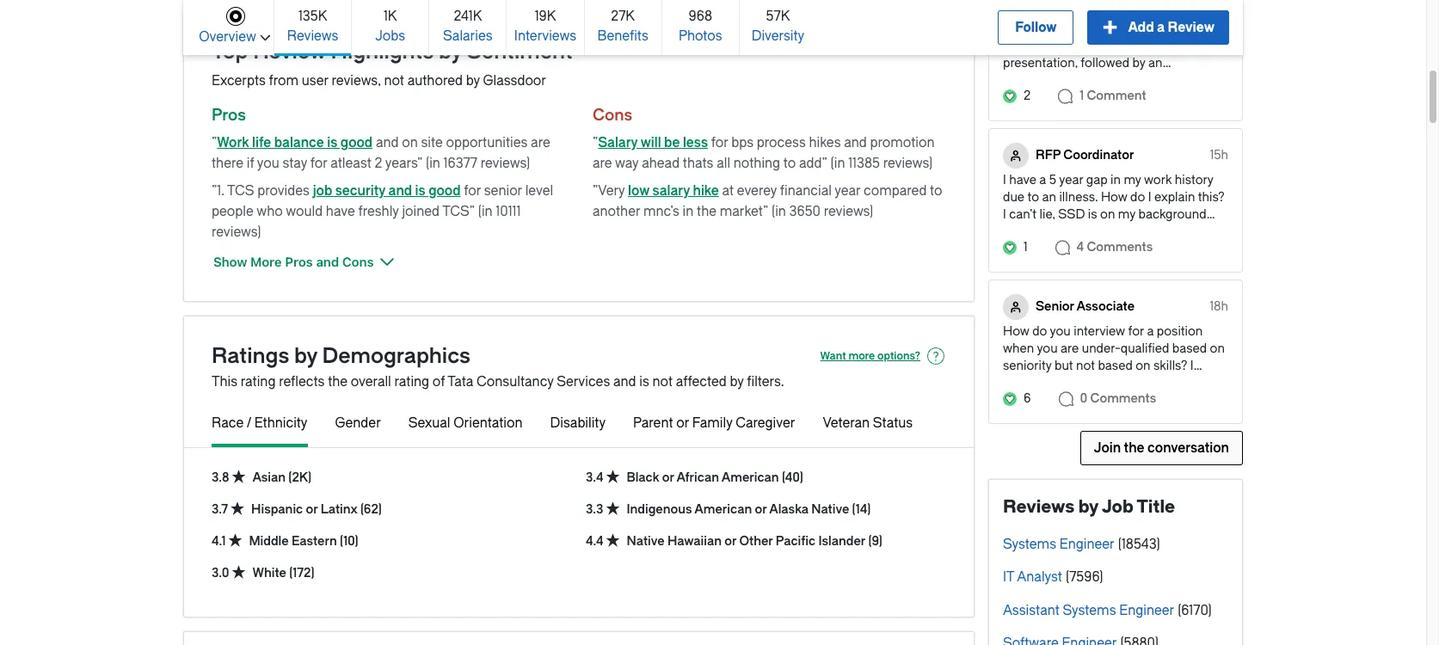 Task type: describe. For each thing, give the bounding box(es) containing it.
★ for 4.1 ★ middle eastern ( 10 )
[[228, 533, 242, 549]]

rfp
[[1036, 148, 1061, 162]]

thats
[[683, 156, 714, 171]]

for bps process hikes and promotion are way ahead thats all nothing to add
[[593, 135, 935, 171]]

process
[[757, 135, 806, 151]]

filters.
[[747, 374, 784, 390]]

1 vertical spatial reviews
[[1003, 497, 1075, 517]]

parent or family caregiver
[[633, 416, 795, 431]]

6
[[1024, 391, 1031, 406]]

3.0
[[212, 566, 229, 581]]

by left filters.
[[730, 374, 744, 390]]

0 vertical spatial reviews
[[287, 28, 338, 43]]

by right authored
[[466, 73, 480, 89]]

at everey financial year compared to another mnc's in the market
[[593, 183, 942, 219]]

0 horizontal spatial is
[[327, 135, 338, 151]]

4.4
[[586, 534, 604, 549]]

tcs inside the for senior level people who would have freshly joined tcs
[[442, 204, 469, 219]]

market
[[720, 204, 763, 219]]

3.8 ★ asian ( 2k )
[[212, 469, 312, 485]]

highlights
[[331, 40, 434, 64]]

3.4
[[586, 471, 603, 485]]

/
[[247, 416, 251, 431]]

provides
[[257, 183, 310, 199]]

show more pros and cons
[[213, 254, 374, 269]]

senior associate
[[1036, 299, 1135, 314]]

57k
[[766, 8, 790, 24]]

0
[[1080, 391, 1088, 406]]

add a review
[[1128, 20, 1215, 35]]

salary
[[598, 135, 638, 151]]

american inside the 3.4 ★ black or african american ( 40 )
[[722, 470, 779, 485]]

0 vertical spatial pros
[[212, 106, 246, 125]]

) inside 3.7 ★ hispanic or latinx ( 62 )
[[378, 502, 382, 517]]

latinx
[[321, 502, 358, 517]]

0 horizontal spatial engineer
[[1060, 537, 1115, 552]]

) inside 3.0 ★ white ( 172 )
[[311, 566, 314, 580]]

2 rating from the left
[[394, 374, 429, 390]]

assistant systems engineer (6170)
[[1003, 603, 1212, 618]]

0 comments
[[1080, 391, 1156, 406]]

cons inside button
[[342, 254, 374, 269]]

year
[[835, 183, 861, 199]]

to inside at everey financial year compared to another mnc's in the market
[[930, 183, 942, 199]]

status
[[873, 416, 913, 431]]

4 comments
[[1077, 240, 1153, 254]]

it
[[1003, 570, 1014, 585]]

coordinator
[[1064, 148, 1134, 162]]

1 horizontal spatial good
[[429, 183, 461, 199]]

indigenous
[[627, 502, 692, 517]]

(18543)
[[1118, 537, 1160, 552]]

reviews) inside (in 10111 reviews)
[[212, 225, 261, 240]]

and inside for bps process hikes and promotion are way ahead thats all nothing to add
[[844, 135, 867, 151]]

for for freshly
[[464, 183, 481, 199]]

2 inside and on site opportunities are there if you stay for atleast 2 years
[[375, 156, 382, 171]]

senior
[[1036, 299, 1074, 314]]

sentiment
[[467, 40, 573, 64]]

3.7
[[212, 502, 228, 517]]

analyst
[[1017, 570, 1062, 585]]

follow
[[1015, 20, 1057, 35]]

top review highlights by sentiment
[[212, 40, 573, 64]]

low salary hike link
[[628, 183, 719, 199]]

968 photos
[[679, 8, 722, 43]]

" (in 11385 reviews)
[[822, 156, 933, 171]]

40
[[785, 470, 800, 485]]

want
[[820, 350, 846, 362]]

) inside 4.4 ★ native hawaiian or other pacific islander ( 9 )
[[879, 534, 883, 548]]

) inside 3.3 ★ indigenous american or alaska native ( 14 )
[[867, 502, 871, 517]]

level
[[525, 183, 553, 199]]

systems engineer (18543)
[[1003, 537, 1160, 552]]

demographics
[[322, 344, 471, 368]]

★ for 3.7 ★ hispanic or latinx ( 62 )
[[231, 501, 244, 517]]

" for " (in 3650 reviews)
[[763, 204, 768, 219]]

(in inside (in 10111 reviews)
[[478, 204, 493, 219]]

low
[[628, 183, 650, 199]]

for for way
[[711, 135, 728, 151]]

way
[[615, 156, 639, 171]]

3.4 ★ black or african american ( 40 )
[[586, 469, 803, 485]]

very
[[598, 183, 625, 199]]

add
[[1128, 20, 1154, 35]]

(in 10111 reviews)
[[212, 204, 521, 240]]

968
[[689, 8, 712, 24]]

" for " (in 11385 reviews)
[[822, 156, 827, 171]]

from
[[269, 73, 299, 89]]

1 horizontal spatial 2
[[1024, 88, 1031, 103]]

people
[[212, 204, 254, 219]]

other
[[739, 534, 773, 548]]

work life balance is good link
[[217, 135, 373, 151]]

african
[[677, 470, 719, 485]]

( inside 4.4 ★ native hawaiian or other pacific islander ( 9 )
[[869, 534, 872, 548]]

ratings by demographics
[[212, 344, 471, 368]]

135k
[[298, 8, 327, 24]]

★ for 3.0 ★ white ( 172 )
[[232, 564, 246, 581]]

a
[[1157, 20, 1165, 35]]

4.1 ★ middle eastern ( 10 )
[[212, 533, 358, 549]]

gender button
[[335, 413, 381, 444]]

would
[[286, 204, 323, 219]]

1 comment
[[1080, 88, 1146, 103]]

show
[[213, 254, 247, 269]]

benefits
[[597, 28, 648, 43]]

disability
[[550, 416, 606, 431]]

are inside and on site opportunities are there if you stay for atleast 2 years
[[531, 135, 550, 151]]

1 rating from the left
[[241, 374, 276, 390]]

0 horizontal spatial review
[[253, 40, 326, 64]]

financial
[[780, 183, 832, 199]]

more
[[250, 254, 282, 269]]

affected
[[676, 374, 727, 390]]

opportunities
[[446, 135, 528, 151]]

atleast
[[331, 156, 372, 171]]

race / ethnicity
[[212, 416, 308, 431]]

life
[[252, 135, 271, 151]]

parent
[[633, 416, 673, 431]]

135k reviews
[[287, 8, 338, 43]]

compared
[[864, 183, 927, 199]]

and inside button
[[316, 254, 339, 269]]

alaska
[[769, 502, 809, 517]]

systems engineer link
[[1003, 537, 1115, 552]]

salary
[[653, 183, 690, 199]]

18h link
[[1210, 297, 1228, 317]]

add
[[799, 156, 822, 171]]

" for " work life balance is good
[[212, 135, 217, 151]]

or inside the 3.4 ★ black or african american ( 40 )
[[662, 470, 674, 485]]

" for " (in 16377 reviews)
[[417, 156, 423, 171]]

reviews) for " (in 16377 reviews)
[[481, 156, 530, 171]]

less
[[683, 135, 708, 151]]

or inside 4.4 ★ native hawaiian or other pacific islander ( 9 )
[[725, 534, 737, 548]]

0 horizontal spatial good
[[341, 135, 373, 151]]

" salary will be less
[[593, 135, 708, 151]]



Task type: locate. For each thing, give the bounding box(es) containing it.
reviews) for " (in 3650 reviews)
[[824, 204, 873, 219]]

0 horizontal spatial are
[[531, 135, 550, 151]]

( inside 3.3 ★ indigenous american or alaska native ( 14 )
[[852, 502, 856, 517]]

native down indigenous
[[627, 534, 665, 548]]

★ right 4.4
[[606, 533, 620, 549]]

0 vertical spatial to
[[784, 156, 796, 171]]

) inside 3.8 ★ asian ( 2k )
[[308, 470, 312, 485]]

4
[[1077, 240, 1084, 254]]

0 vertical spatial good
[[341, 135, 373, 151]]

toogle identity image for rfp
[[1003, 143, 1029, 168]]

) up 3.7 ★ hispanic or latinx ( 62 )
[[308, 470, 312, 485]]

" up there on the top left
[[212, 135, 217, 151]]

job
[[1102, 497, 1134, 517]]

" down the hikes
[[822, 156, 827, 171]]

associate
[[1077, 299, 1135, 314]]

0 horizontal spatial pros
[[212, 106, 246, 125]]

1 vertical spatial the
[[328, 374, 348, 390]]

14
[[856, 502, 867, 517]]

pros
[[212, 106, 246, 125], [285, 254, 313, 269]]

1 vertical spatial not
[[653, 374, 673, 390]]

overview
[[199, 29, 256, 44]]

or right 'black'
[[662, 470, 674, 485]]

" up people
[[212, 183, 217, 199]]

0 vertical spatial is
[[327, 135, 338, 151]]

for inside the for senior level people who would have freshly joined tcs
[[464, 183, 481, 199]]

reflects
[[279, 374, 325, 390]]

1 vertical spatial cons
[[342, 254, 374, 269]]

(in left 10111
[[478, 204, 493, 219]]

promotion
[[870, 135, 935, 151]]

excerpts from user reviews, not authored by glassdoor
[[212, 73, 546, 89]]

1 vertical spatial to
[[930, 183, 942, 199]]

1 horizontal spatial native
[[811, 502, 849, 517]]

0 vertical spatial engineer
[[1060, 537, 1115, 552]]

( inside 3.7 ★ hispanic or latinx ( 62 )
[[360, 502, 364, 517]]

0 horizontal spatial 1
[[1024, 240, 1028, 254]]

consultancy
[[477, 374, 554, 390]]

toogle identity image left senior
[[1003, 294, 1029, 320]]

0 vertical spatial 2
[[1024, 88, 1031, 103]]

(in for " (in 3650 reviews)
[[772, 204, 786, 219]]

2 vertical spatial is
[[639, 374, 649, 390]]

★ right the 3.0
[[232, 564, 246, 581]]

(in for " (in 16377 reviews)
[[426, 156, 440, 171]]

" up very
[[593, 135, 598, 151]]

2 down follow
[[1024, 88, 1031, 103]]

or inside 3.3 ★ indigenous american or alaska native ( 14 )
[[755, 502, 767, 517]]

sexual orientation button
[[408, 413, 523, 444]]

2 horizontal spatial for
[[711, 135, 728, 151]]

0 vertical spatial american
[[722, 470, 779, 485]]

1 horizontal spatial pros
[[285, 254, 313, 269]]

hawaiian
[[667, 534, 722, 548]]

) right latinx
[[378, 502, 382, 517]]

1 vertical spatial native
[[627, 534, 665, 548]]

" for " very low salary hike
[[593, 183, 598, 199]]

0 horizontal spatial native
[[627, 534, 665, 548]]

rfp coordinator
[[1036, 148, 1134, 162]]

for down " (in 16377 reviews) at the left of the page
[[464, 183, 481, 199]]

pacific
[[776, 534, 816, 548]]

( right eastern
[[340, 534, 343, 548]]

engineer left the (6170)
[[1119, 603, 1175, 618]]

top
[[212, 40, 248, 64]]

reviews) down year
[[824, 204, 873, 219]]

veteran
[[823, 416, 870, 431]]

systems down (7596)
[[1063, 603, 1116, 618]]

2 vertical spatial for
[[464, 183, 481, 199]]

" left 10111
[[469, 204, 478, 219]]

1k
[[384, 8, 397, 24]]

0 horizontal spatial tcs
[[227, 183, 254, 199]]

show more pros and cons button
[[212, 249, 399, 274]]

1 vertical spatial american
[[694, 502, 752, 517]]

★ for 4.4 ★ native hawaiian or other pacific islander ( 9 )
[[606, 533, 620, 549]]

0 horizontal spatial reviews
[[287, 28, 338, 43]]

1 horizontal spatial the
[[697, 204, 717, 219]]

" up another
[[593, 183, 598, 199]]

0 horizontal spatial cons
[[342, 254, 374, 269]]

★ for 3.4 ★ black or african american ( 40 )
[[606, 469, 620, 485]]

0 vertical spatial tcs
[[227, 183, 254, 199]]

0 vertical spatial the
[[697, 204, 717, 219]]

sexual orientation
[[408, 416, 523, 431]]

27k
[[611, 8, 635, 24]]

( inside the 3.4 ★ black or african american ( 40 )
[[782, 470, 785, 485]]

3650
[[789, 204, 821, 219]]

(in down site
[[426, 156, 440, 171]]

is
[[327, 135, 338, 151], [415, 183, 426, 199], [639, 374, 649, 390]]

tcs right joined
[[442, 204, 469, 219]]

(in
[[426, 156, 440, 171], [831, 156, 845, 171], [478, 204, 493, 219], [772, 204, 786, 219]]

engineer up (7596)
[[1060, 537, 1115, 552]]

3.8
[[212, 471, 229, 485]]

0 horizontal spatial for
[[310, 156, 327, 171]]

in
[[683, 204, 694, 219]]

comments right 4
[[1087, 240, 1153, 254]]

1 horizontal spatial for
[[464, 183, 481, 199]]

or left latinx
[[306, 502, 318, 517]]

1 horizontal spatial to
[[930, 183, 942, 199]]

0 horizontal spatial 2
[[375, 156, 382, 171]]

1 left 4
[[1024, 240, 1028, 254]]

is up "parent"
[[639, 374, 649, 390]]

reviews)
[[481, 156, 530, 171], [883, 156, 933, 171], [824, 204, 873, 219], [212, 225, 261, 240]]

for inside for bps process hikes and promotion are way ahead thats all nothing to add
[[711, 135, 728, 151]]

0 vertical spatial systems
[[1003, 537, 1056, 552]]

native inside 3.3 ★ indigenous american or alaska native ( 14 )
[[811, 502, 849, 517]]

4.4 ★ native hawaiian or other pacific islander ( 9 )
[[586, 533, 883, 549]]

( up islander on the right bottom of page
[[852, 502, 856, 517]]

hikes
[[809, 135, 841, 151]]

by up authored
[[439, 40, 462, 64]]

if
[[247, 156, 254, 171]]

( right asian
[[289, 470, 292, 485]]

pros inside show more pros and cons button
[[285, 254, 313, 269]]

comments
[[1087, 240, 1153, 254], [1090, 391, 1156, 406]]

assistant systems engineer link
[[1003, 603, 1175, 618]]

★ for 3.8 ★ asian ( 2k )
[[232, 469, 246, 485]]

( inside 3.8 ★ asian ( 2k )
[[289, 470, 292, 485]]

good up joined
[[429, 183, 461, 199]]

black
[[627, 470, 659, 485]]

middle
[[249, 534, 289, 548]]

0 horizontal spatial not
[[384, 73, 404, 89]]

0 vertical spatial toogle identity image
[[1003, 143, 1029, 168]]

1 horizontal spatial review
[[1168, 20, 1215, 35]]

toogle identity image
[[1003, 143, 1029, 168], [1003, 294, 1029, 320]]

( right white
[[289, 566, 293, 580]]

" down on
[[417, 156, 423, 171]]

0 vertical spatial 1
[[1080, 88, 1084, 103]]

pros up the work
[[212, 106, 246, 125]]

3.7 ★ hispanic or latinx ( 62 )
[[212, 501, 382, 517]]

by up reflects
[[294, 344, 317, 368]]

toogle identity image for senior
[[1003, 294, 1029, 320]]

) inside the 3.4 ★ black or african american ( 40 )
[[800, 470, 803, 485]]

the right "in"
[[697, 204, 717, 219]]

cons down (in 10111 reviews)
[[342, 254, 374, 269]]

comments for 0 comments
[[1090, 391, 1156, 406]]

2 left years
[[375, 156, 382, 171]]

) down latinx
[[355, 534, 358, 548]]

" for " salary will be less
[[593, 135, 598, 151]]

interviews
[[514, 28, 577, 43]]

0 vertical spatial review
[[1168, 20, 1215, 35]]

1 for 1
[[1024, 240, 1028, 254]]

( right latinx
[[360, 502, 364, 517]]

2 toogle identity image from the top
[[1003, 294, 1029, 320]]

★ for 3.3 ★ indigenous american or alaska native ( 14 )
[[606, 501, 620, 517]]

family
[[692, 416, 733, 431]]

(7596)
[[1066, 570, 1103, 585]]

years
[[385, 156, 417, 171]]

reviews) up "senior"
[[481, 156, 530, 171]]

review right a
[[1168, 20, 1215, 35]]

( inside 3.0 ★ white ( 172 )
[[289, 566, 293, 580]]

and left on
[[376, 135, 399, 151]]

reviews) for " (in 11385 reviews)
[[883, 156, 933, 171]]

reviews by job title
[[1003, 497, 1175, 517]]

1 horizontal spatial 1
[[1080, 88, 1084, 103]]

or left alaska
[[755, 502, 767, 517]]

are inside for bps process hikes and promotion are way ahead thats all nothing to add
[[593, 156, 612, 171]]

tcs right 1.
[[227, 183, 254, 199]]

1 vertical spatial good
[[429, 183, 461, 199]]

toogle identity image left rfp
[[1003, 143, 1029, 168]]

systems up it analyst link
[[1003, 537, 1056, 552]]

1 horizontal spatial tcs
[[442, 204, 469, 219]]

rating left of
[[394, 374, 429, 390]]

1 horizontal spatial are
[[593, 156, 612, 171]]

1 for 1 comment
[[1080, 88, 1084, 103]]

1 vertical spatial toogle identity image
[[1003, 294, 1029, 320]]

good up atleast
[[341, 135, 373, 151]]

27k benefits
[[597, 8, 648, 43]]

and right services
[[613, 374, 636, 390]]

to inside for bps process hikes and promotion are way ahead thats all nothing to add
[[784, 156, 796, 171]]

and down have
[[316, 254, 339, 269]]

and
[[376, 135, 399, 151], [844, 135, 867, 151], [388, 183, 412, 199], [316, 254, 339, 269], [613, 374, 636, 390]]

15h link
[[1210, 145, 1228, 166]]

american up 4.4 ★ native hawaiian or other pacific islander ( 9 )
[[694, 502, 752, 517]]

" for " 1. tcs provides job security and is good
[[212, 183, 217, 199]]

1 horizontal spatial engineer
[[1119, 603, 1175, 618]]

0 vertical spatial cons
[[593, 106, 632, 125]]

0 vertical spatial are
[[531, 135, 550, 151]]

title
[[1137, 497, 1175, 517]]

1 horizontal spatial reviews
[[1003, 497, 1075, 517]]

or left other
[[725, 534, 737, 548]]

good
[[341, 135, 373, 151], [429, 183, 461, 199]]

the down ratings by demographics in the left bottom of the page
[[328, 374, 348, 390]]

reviews up systems engineer link
[[1003, 497, 1075, 517]]

) down eastern
[[311, 566, 314, 580]]

review up from in the left top of the page
[[253, 40, 326, 64]]

" 1. tcs provides job security and is good
[[212, 183, 461, 199]]

57k diversity
[[752, 8, 805, 43]]

★ right 4.1
[[228, 533, 242, 549]]

nothing
[[734, 156, 780, 171]]

62
[[364, 502, 378, 517]]

(in for " (in 11385 reviews)
[[831, 156, 845, 171]]

(6170)
[[1178, 603, 1212, 618]]

1 vertical spatial tcs
[[442, 204, 469, 219]]

1 vertical spatial is
[[415, 183, 426, 199]]

by left job
[[1079, 497, 1099, 517]]

comment
[[1087, 88, 1146, 103]]

1 vertical spatial 2
[[375, 156, 382, 171]]

all
[[717, 156, 730, 171]]

for right stay
[[310, 156, 327, 171]]

the inside at everey financial year compared to another mnc's in the market
[[697, 204, 717, 219]]

joined
[[402, 204, 440, 219]]

1 horizontal spatial is
[[415, 183, 426, 199]]

0 vertical spatial not
[[384, 73, 404, 89]]

veteran status button
[[823, 413, 913, 444]]

is up joined
[[415, 183, 426, 199]]

2 horizontal spatial is
[[639, 374, 649, 390]]

reviews
[[287, 28, 338, 43], [1003, 497, 1075, 517]]

comments for 4 comments
[[1087, 240, 1153, 254]]

native left the 14
[[811, 502, 849, 517]]

american inside 3.3 ★ indigenous american or alaska native ( 14 )
[[694, 502, 752, 517]]

not down top review highlights by sentiment at the left top of page
[[384, 73, 404, 89]]

sexual
[[408, 416, 450, 431]]

0 horizontal spatial rating
[[241, 374, 276, 390]]

reviews down the 135k
[[287, 28, 338, 43]]

or inside button
[[676, 416, 689, 431]]

bps
[[731, 135, 754, 151]]

( right islander on the right bottom of page
[[869, 534, 872, 548]]

for up all
[[711, 135, 728, 151]]

parent or family caregiver button
[[633, 413, 795, 444]]

toogle identity image
[[1003, 0, 1029, 17]]

rating down 'ratings'
[[241, 374, 276, 390]]

jobs
[[375, 28, 405, 43]]

job security and is good link
[[313, 183, 461, 199]]

( up alaska
[[782, 470, 785, 485]]

be
[[664, 135, 680, 151]]

★ right 3.8
[[232, 469, 246, 485]]

1 horizontal spatial not
[[653, 374, 673, 390]]

1 toogle identity image from the top
[[1003, 143, 1029, 168]]

★ right 3.7
[[231, 501, 244, 517]]

to left add
[[784, 156, 796, 171]]

cons up salary
[[593, 106, 632, 125]]

1 vertical spatial review
[[253, 40, 326, 64]]

and down years
[[388, 183, 412, 199]]

★ right 3.4
[[606, 469, 620, 485]]

follow button
[[998, 10, 1074, 45]]

pros right more
[[285, 254, 313, 269]]

( inside 4.1 ★ middle eastern ( 10 )
[[340, 534, 343, 548]]

(in down the hikes
[[831, 156, 845, 171]]

16377
[[444, 156, 477, 171]]

reviews) down promotion
[[883, 156, 933, 171]]

ratings
[[212, 344, 289, 368]]

0 horizontal spatial systems
[[1003, 537, 1056, 552]]

1 left comment
[[1080, 88, 1084, 103]]

1 vertical spatial are
[[593, 156, 612, 171]]

options?
[[878, 350, 921, 362]]

) right alaska
[[867, 502, 871, 517]]

1k jobs
[[375, 8, 405, 43]]

to right the compared
[[930, 183, 942, 199]]

race
[[212, 416, 244, 431]]

you
[[257, 156, 279, 171]]

1 vertical spatial systems
[[1063, 603, 1116, 618]]

1 horizontal spatial cons
[[593, 106, 632, 125]]

1 vertical spatial engineer
[[1119, 603, 1175, 618]]

not left affected
[[653, 374, 673, 390]]

and on site opportunities are there if you stay for atleast 2 years
[[212, 135, 550, 171]]

comments right 0
[[1090, 391, 1156, 406]]

★ right 3.3
[[606, 501, 620, 517]]

) up alaska
[[800, 470, 803, 485]]

islander
[[819, 534, 866, 548]]

or right "parent"
[[676, 416, 689, 431]]

and up 11385
[[844, 135, 867, 151]]

0 vertical spatial native
[[811, 502, 849, 517]]

0 vertical spatial comments
[[1087, 240, 1153, 254]]

)
[[308, 470, 312, 485], [800, 470, 803, 485], [378, 502, 382, 517], [867, 502, 871, 517], [355, 534, 358, 548], [879, 534, 883, 548], [311, 566, 314, 580]]

1 horizontal spatial systems
[[1063, 603, 1116, 618]]

) right islander on the right bottom of page
[[879, 534, 883, 548]]

american up 3.3 ★ indigenous american or alaska native ( 14 )
[[722, 470, 779, 485]]

(in left the 3650
[[772, 204, 786, 219]]

or inside 3.7 ★ hispanic or latinx ( 62 )
[[306, 502, 318, 517]]

native inside 4.4 ★ native hawaiian or other pacific islander ( 9 )
[[627, 534, 665, 548]]

1 vertical spatial pros
[[285, 254, 313, 269]]

" down everey
[[763, 204, 768, 219]]

reviews) down people
[[212, 225, 261, 240]]

1 horizontal spatial rating
[[394, 374, 429, 390]]

) inside 4.1 ★ middle eastern ( 10 )
[[355, 534, 358, 548]]

and inside and on site opportunities are there if you stay for atleast 2 years
[[376, 135, 399, 151]]

10111
[[496, 204, 521, 219]]

salaries
[[443, 28, 493, 43]]

are left the way
[[593, 156, 612, 171]]

" for "
[[469, 204, 478, 219]]

" (in 16377 reviews)
[[417, 156, 530, 171]]

0 horizontal spatial to
[[784, 156, 796, 171]]

1 vertical spatial for
[[310, 156, 327, 171]]

is up atleast
[[327, 135, 338, 151]]

are up level
[[531, 135, 550, 151]]

0 vertical spatial for
[[711, 135, 728, 151]]

1 vertical spatial comments
[[1090, 391, 1156, 406]]

" work life balance is good
[[212, 135, 373, 151]]

everey
[[737, 183, 777, 199]]

disability button
[[550, 413, 606, 444]]

1
[[1080, 88, 1084, 103], [1024, 240, 1028, 254]]

orientation
[[454, 416, 523, 431]]

for inside and on site opportunities are there if you stay for atleast 2 years
[[310, 156, 327, 171]]

have
[[326, 204, 355, 219]]

0 horizontal spatial the
[[328, 374, 348, 390]]

1 vertical spatial 1
[[1024, 240, 1028, 254]]



Task type: vqa. For each thing, say whether or not it's contained in the screenshot.


